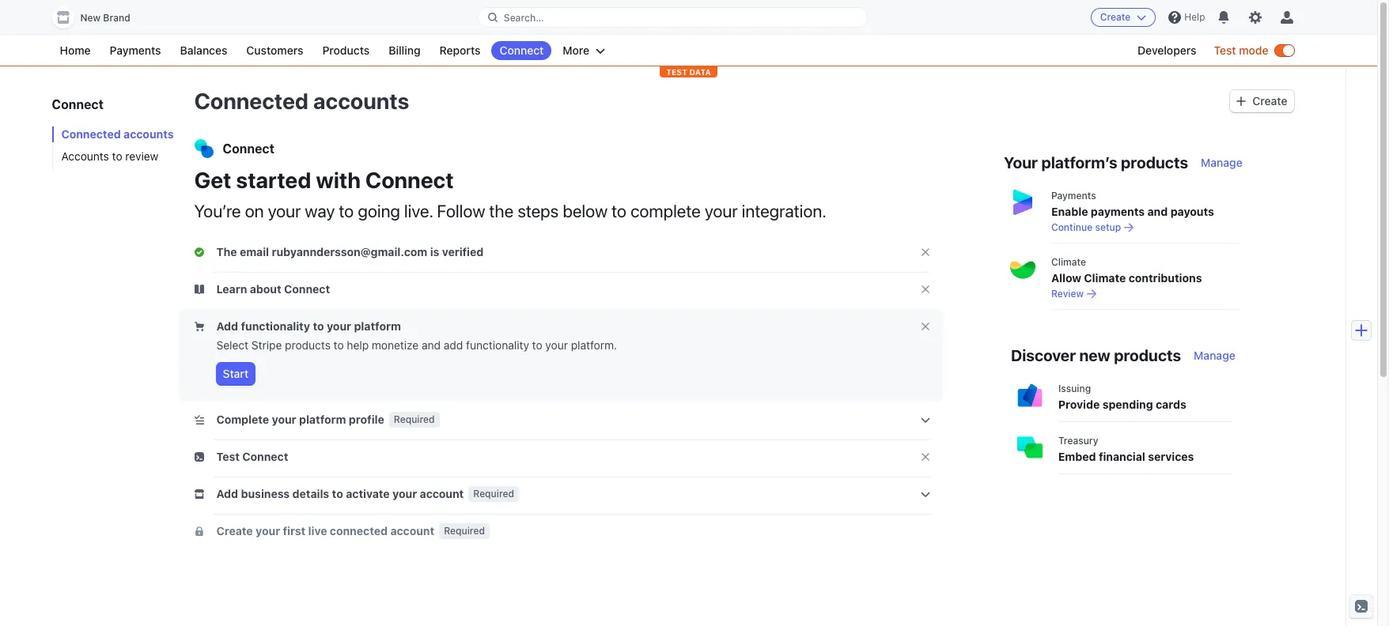 Task type: vqa. For each thing, say whether or not it's contained in the screenshot.
first Recent element
no



Task type: locate. For each thing, give the bounding box(es) containing it.
1 vertical spatial add
[[216, 487, 238, 501]]

to right details
[[332, 487, 343, 501]]

learn
[[216, 282, 247, 296]]

1 horizontal spatial and
[[1148, 205, 1168, 218]]

1 vertical spatial payments
[[1051, 190, 1096, 202]]

2 vertical spatial create
[[216, 524, 253, 538]]

1 add from the top
[[216, 320, 238, 333]]

you're
[[194, 201, 241, 222]]

0 horizontal spatial connected
[[61, 127, 121, 141]]

connect inside test connect dropdown button
[[242, 450, 288, 464]]

embed
[[1058, 450, 1096, 464]]

create down 'mode'
[[1253, 94, 1288, 108]]

accounts to review link
[[52, 149, 178, 165]]

brand
[[103, 12, 130, 24]]

learn about connect button
[[194, 282, 333, 297]]

platform up monetize
[[354, 320, 401, 333]]

payments up enable on the right
[[1051, 190, 1096, 202]]

the email rubyanndersson@gmail.com is verified
[[216, 245, 484, 259]]

payments for payments enable payments and payouts
[[1051, 190, 1096, 202]]

home link
[[52, 41, 99, 60]]

required for add business details to activate your account
[[473, 488, 514, 500]]

add inside add business details to activate your account dropdown button
[[216, 487, 238, 501]]

0 horizontal spatial platform
[[299, 413, 346, 426]]

data
[[689, 67, 711, 77]]

products up payments enable payments and payouts
[[1121, 153, 1188, 172]]

treasury embed financial services
[[1058, 435, 1194, 464]]

svg image inside create button
[[1237, 97, 1246, 106]]

add
[[444, 339, 463, 352]]

your inside add business details to activate your account dropdown button
[[392, 487, 417, 501]]

0 vertical spatial manage
[[1201, 156, 1243, 169]]

balances
[[180, 44, 227, 57]]

0 vertical spatial and
[[1148, 205, 1168, 218]]

required for complete your platform profile
[[394, 414, 435, 426]]

0 vertical spatial manage link
[[1201, 155, 1243, 171]]

1 vertical spatial climate
[[1084, 271, 1126, 285]]

payments link
[[102, 41, 169, 60]]

review
[[1051, 288, 1084, 300]]

review link
[[1051, 288, 1239, 301]]

0 vertical spatial required
[[394, 414, 435, 426]]

functionality
[[241, 320, 310, 333], [466, 339, 529, 352]]

test data
[[666, 67, 711, 77]]

0 vertical spatial payments
[[110, 44, 161, 57]]

review
[[125, 150, 159, 163]]

1 horizontal spatial payments
[[1051, 190, 1096, 202]]

to left platform.
[[532, 339, 542, 352]]

get started with connect you're on your way to going live. follow the steps below to complete your integration.
[[194, 167, 826, 222]]

1 horizontal spatial accounts
[[313, 88, 409, 114]]

0 vertical spatial test
[[1214, 44, 1236, 57]]

setup
[[1095, 222, 1121, 233]]

svg image inside add functionality to your platform dropdown button
[[194, 322, 204, 332]]

connected accounts up accounts to review link
[[61, 127, 174, 141]]

account right connected
[[390, 524, 434, 538]]

activate
[[346, 487, 390, 501]]

add inside add functionality to your platform dropdown button
[[216, 320, 238, 333]]

connect down search…
[[500, 44, 544, 57]]

1 vertical spatial connected accounts
[[61, 127, 174, 141]]

1 vertical spatial connected
[[61, 127, 121, 141]]

0 vertical spatial svg image
[[194, 248, 204, 257]]

products for new
[[1114, 346, 1181, 365]]

new brand button
[[52, 6, 146, 28]]

platform
[[354, 320, 401, 333], [299, 413, 346, 426]]

connect link
[[492, 41, 552, 60]]

functionality right 'add'
[[466, 339, 529, 352]]

the
[[216, 245, 237, 259]]

svg image inside add business details to activate your account dropdown button
[[194, 490, 204, 499]]

1 horizontal spatial test
[[1214, 44, 1236, 57]]

connected accounts link
[[52, 127, 178, 142]]

way
[[305, 201, 335, 222]]

test down complete
[[216, 450, 240, 464]]

0 horizontal spatial functionality
[[241, 320, 310, 333]]

0 horizontal spatial test
[[216, 450, 240, 464]]

2 vertical spatial svg image
[[194, 322, 204, 332]]

1 vertical spatial create
[[1253, 94, 1288, 108]]

add up select
[[216, 320, 238, 333]]

1 horizontal spatial functionality
[[466, 339, 529, 352]]

your inside complete your platform profile dropdown button
[[272, 413, 296, 426]]

1 horizontal spatial create
[[1100, 11, 1131, 23]]

create down business
[[216, 524, 253, 538]]

connected up accounts
[[61, 127, 121, 141]]

get
[[194, 167, 231, 193]]

products for platform's
[[1121, 153, 1188, 172]]

climate up "allow" on the right top
[[1051, 256, 1086, 268]]

1 vertical spatial svg image
[[194, 285, 204, 294]]

0 horizontal spatial payments
[[110, 44, 161, 57]]

1 vertical spatial and
[[422, 339, 441, 352]]

add left business
[[216, 487, 238, 501]]

climate
[[1051, 256, 1086, 268], [1084, 271, 1126, 285]]

add for add business details to activate your account
[[216, 487, 238, 501]]

payments down brand
[[110, 44, 161, 57]]

billing link
[[381, 41, 428, 60]]

complete your platform profile
[[216, 413, 384, 426]]

1 vertical spatial manage
[[1194, 349, 1236, 362]]

allow
[[1051, 271, 1081, 285]]

enable
[[1051, 205, 1088, 218]]

and left 'add'
[[422, 339, 441, 352]]

manage link
[[1201, 155, 1243, 171], [1194, 348, 1236, 364]]

test
[[666, 67, 687, 77]]

to down connected accounts link
[[112, 150, 122, 163]]

connected
[[194, 88, 309, 114], [61, 127, 121, 141]]

svg image
[[194, 248, 204, 257], [194, 285, 204, 294], [194, 322, 204, 332]]

search…
[[504, 11, 544, 23]]

svg image for the email rubyanndersson@gmail.com is verified
[[194, 248, 204, 257]]

payouts
[[1171, 205, 1214, 218]]

products
[[322, 44, 370, 57]]

connected accounts down customers link
[[194, 88, 409, 114]]

0 vertical spatial account
[[420, 487, 464, 501]]

test
[[1214, 44, 1236, 57], [216, 450, 240, 464]]

create button up developers in the right of the page
[[1091, 8, 1156, 27]]

to down learn about connect
[[313, 320, 324, 333]]

help button
[[1162, 5, 1212, 30]]

manage for your platform's products
[[1201, 156, 1243, 169]]

accounts up review
[[124, 127, 174, 141]]

svg image inside test connect dropdown button
[[194, 453, 204, 462]]

0 vertical spatial add
[[216, 320, 238, 333]]

create
[[1100, 11, 1131, 23], [1253, 94, 1288, 108], [216, 524, 253, 538]]

1 svg image from the top
[[194, 248, 204, 257]]

2 add from the top
[[216, 487, 238, 501]]

payments inside payments enable payments and payouts
[[1051, 190, 1096, 202]]

start link
[[216, 363, 255, 385]]

test for test mode
[[1214, 44, 1236, 57]]

select
[[216, 339, 249, 352]]

0 vertical spatial connected
[[194, 88, 309, 114]]

create up developers link
[[1100, 11, 1131, 23]]

products up issuing provide spending cards
[[1114, 346, 1181, 365]]

products for stripe
[[285, 339, 331, 352]]

contributions
[[1129, 271, 1202, 285]]

svg image for add functionality to your platform
[[194, 322, 204, 332]]

balances link
[[172, 41, 235, 60]]

0 vertical spatial platform
[[354, 320, 401, 333]]

1 vertical spatial test
[[216, 450, 240, 464]]

to
[[112, 150, 122, 163], [339, 201, 354, 222], [612, 201, 627, 222], [313, 320, 324, 333], [334, 339, 344, 352], [532, 339, 542, 352], [332, 487, 343, 501]]

connected down customers link
[[194, 88, 309, 114]]

connected
[[330, 524, 388, 538]]

and
[[1148, 205, 1168, 218], [422, 339, 441, 352]]

svg image inside complete your platform profile dropdown button
[[194, 415, 204, 425]]

add functionality to your platform button
[[194, 319, 404, 335]]

1 horizontal spatial connected
[[194, 88, 309, 114]]

2 svg image from the top
[[194, 285, 204, 294]]

your
[[268, 201, 301, 222], [705, 201, 738, 222], [327, 320, 351, 333], [545, 339, 568, 352], [272, 413, 296, 426], [392, 487, 417, 501], [256, 524, 280, 538]]

accounts
[[313, 88, 409, 114], [124, 127, 174, 141]]

0 horizontal spatial accounts
[[124, 127, 174, 141]]

platform left profile on the left bottom
[[299, 413, 346, 426]]

0 horizontal spatial and
[[422, 339, 441, 352]]

0 vertical spatial connected accounts
[[194, 88, 409, 114]]

svg image inside "learn about connect" dropdown button
[[194, 285, 204, 294]]

create button
[[1091, 8, 1156, 27], [1230, 90, 1294, 112]]

accounts to review
[[61, 150, 159, 163]]

account right activate
[[420, 487, 464, 501]]

add
[[216, 320, 238, 333], [216, 487, 238, 501]]

to left "help"
[[334, 339, 344, 352]]

payments enable payments and payouts
[[1051, 190, 1214, 218]]

climate right "allow" on the right top
[[1084, 271, 1126, 285]]

continue setup link
[[1051, 222, 1239, 234]]

profile
[[349, 413, 384, 426]]

test for test connect
[[216, 450, 240, 464]]

connect up add functionality to your platform
[[284, 282, 330, 296]]

treasury
[[1058, 435, 1098, 447]]

follow
[[437, 201, 485, 222]]

1 vertical spatial required
[[473, 488, 514, 500]]

create button down 'mode'
[[1230, 90, 1294, 112]]

1 vertical spatial platform
[[299, 413, 346, 426]]

select stripe products to help monetize and add functionality to your platform.
[[216, 339, 617, 352]]

1 horizontal spatial platform
[[354, 320, 401, 333]]

complete
[[216, 413, 269, 426]]

0 vertical spatial functionality
[[241, 320, 310, 333]]

manage for discover new products
[[1194, 349, 1236, 362]]

reports link
[[432, 41, 488, 60]]

svg image for add business details to activate your account
[[194, 490, 204, 499]]

0 vertical spatial create button
[[1091, 8, 1156, 27]]

connect inside "get started with connect you're on your way to going live. follow the steps below to complete your integration."
[[365, 167, 454, 193]]

1 vertical spatial accounts
[[124, 127, 174, 141]]

0 vertical spatial accounts
[[313, 88, 409, 114]]

manage link for discover new products
[[1194, 348, 1236, 364]]

add business details to activate your account
[[216, 487, 464, 501]]

new brand
[[80, 12, 130, 24]]

test left 'mode'
[[1214, 44, 1236, 57]]

svg image
[[1237, 97, 1246, 106], [194, 415, 204, 425], [194, 453, 204, 462], [194, 490, 204, 499], [194, 527, 204, 536]]

connect up live. at the left of the page
[[365, 167, 454, 193]]

1 horizontal spatial create button
[[1230, 90, 1294, 112]]

developers link
[[1130, 41, 1204, 60]]

products down add functionality to your platform
[[285, 339, 331, 352]]

connect up business
[[242, 450, 288, 464]]

and up continue setup "link"
[[1148, 205, 1168, 218]]

accounts down products link
[[313, 88, 409, 114]]

1 horizontal spatial connected accounts
[[194, 88, 409, 114]]

1 vertical spatial manage link
[[1194, 348, 1236, 364]]

integration.
[[742, 201, 826, 222]]

connect up connected accounts link
[[52, 97, 104, 112]]

functionality up stripe
[[241, 320, 310, 333]]

connect inside "learn about connect" dropdown button
[[284, 282, 330, 296]]

about
[[250, 282, 281, 296]]

account
[[420, 487, 464, 501], [390, 524, 434, 538]]

connect
[[500, 44, 544, 57], [52, 97, 104, 112], [223, 142, 274, 156], [365, 167, 454, 193], [284, 282, 330, 296], [242, 450, 288, 464]]

mode
[[1239, 44, 1269, 57]]

connect up started
[[223, 142, 274, 156]]

test inside dropdown button
[[216, 450, 240, 464]]

add business details to activate your account button
[[194, 487, 467, 502]]

and inside payments enable payments and payouts
[[1148, 205, 1168, 218]]

3 svg image from the top
[[194, 322, 204, 332]]

connect inside the connect 'link'
[[500, 44, 544, 57]]



Task type: describe. For each thing, give the bounding box(es) containing it.
svg image for complete your platform profile
[[194, 415, 204, 425]]

to inside dropdown button
[[313, 320, 324, 333]]

rubyanndersson@gmail.com
[[272, 245, 427, 259]]

test mode
[[1214, 44, 1269, 57]]

svg image for create
[[1237, 97, 1246, 106]]

platform.
[[571, 339, 617, 352]]

Search… text field
[[478, 8, 867, 27]]

complete your platform profile button
[[194, 412, 388, 428]]

details
[[292, 487, 329, 501]]

svg image for test connect
[[194, 453, 204, 462]]

stripe
[[251, 339, 282, 352]]

started
[[236, 167, 311, 193]]

the
[[489, 201, 514, 222]]

developers
[[1138, 44, 1197, 57]]

live.
[[404, 201, 433, 222]]

steps
[[518, 201, 559, 222]]

continue
[[1051, 222, 1093, 233]]

0 vertical spatial climate
[[1051, 256, 1086, 268]]

test connect
[[216, 450, 288, 464]]

going
[[358, 201, 400, 222]]

first
[[283, 524, 306, 538]]

monetize
[[372, 339, 419, 352]]

climate allow climate contributions
[[1051, 256, 1202, 285]]

business
[[241, 487, 290, 501]]

discover new products
[[1011, 346, 1181, 365]]

products link
[[314, 41, 378, 60]]

issuing
[[1058, 383, 1091, 395]]

home
[[60, 44, 91, 57]]

complete
[[631, 201, 701, 222]]

services
[[1148, 450, 1194, 464]]

manage link for your platform's products
[[1201, 155, 1243, 171]]

your inside add functionality to your platform dropdown button
[[327, 320, 351, 333]]

help
[[347, 339, 369, 352]]

1 vertical spatial create button
[[1230, 90, 1294, 112]]

customers link
[[238, 41, 311, 60]]

on
[[245, 201, 264, 222]]

with
[[316, 167, 361, 193]]

add functionality to your platform
[[216, 320, 401, 333]]

live
[[308, 524, 327, 538]]

reports
[[439, 44, 481, 57]]

2 vertical spatial required
[[444, 525, 485, 537]]

billing
[[389, 44, 420, 57]]

payments for payments
[[110, 44, 161, 57]]

start
[[223, 367, 249, 381]]

functionality inside dropdown button
[[241, 320, 310, 333]]

platform's
[[1041, 153, 1118, 172]]

accounts
[[61, 150, 109, 163]]

below
[[563, 201, 608, 222]]

0 horizontal spatial create button
[[1091, 8, 1156, 27]]

create your first live connected account
[[216, 524, 434, 538]]

customers
[[246, 44, 303, 57]]

svg image for learn about connect
[[194, 285, 204, 294]]

learn about connect
[[216, 282, 330, 296]]

0 vertical spatial create
[[1100, 11, 1131, 23]]

discover
[[1011, 346, 1076, 365]]

0 horizontal spatial create
[[216, 524, 253, 538]]

is
[[430, 245, 439, 259]]

svg image for create your first live connected account
[[194, 527, 204, 536]]

add for add functionality to your platform
[[216, 320, 238, 333]]

email
[[240, 245, 269, 259]]

account inside add business details to activate your account dropdown button
[[420, 487, 464, 501]]

verified
[[442, 245, 484, 259]]

your platform's products
[[1004, 153, 1188, 172]]

issuing provide spending cards
[[1058, 383, 1187, 411]]

to right way
[[339, 201, 354, 222]]

new
[[80, 12, 101, 24]]

cards
[[1156, 398, 1187, 411]]

spending
[[1103, 398, 1153, 411]]

2 horizontal spatial create
[[1253, 94, 1288, 108]]

1 vertical spatial functionality
[[466, 339, 529, 352]]

to right below
[[612, 201, 627, 222]]

Search… search field
[[478, 8, 867, 27]]

more button
[[555, 41, 613, 60]]

provide
[[1058, 398, 1100, 411]]

help
[[1185, 11, 1205, 23]]

to inside dropdown button
[[332, 487, 343, 501]]

test connect button
[[194, 449, 291, 465]]

financial
[[1099, 450, 1145, 464]]

your
[[1004, 153, 1038, 172]]

1 vertical spatial account
[[390, 524, 434, 538]]

continue setup
[[1051, 222, 1121, 233]]

0 horizontal spatial connected accounts
[[61, 127, 174, 141]]



